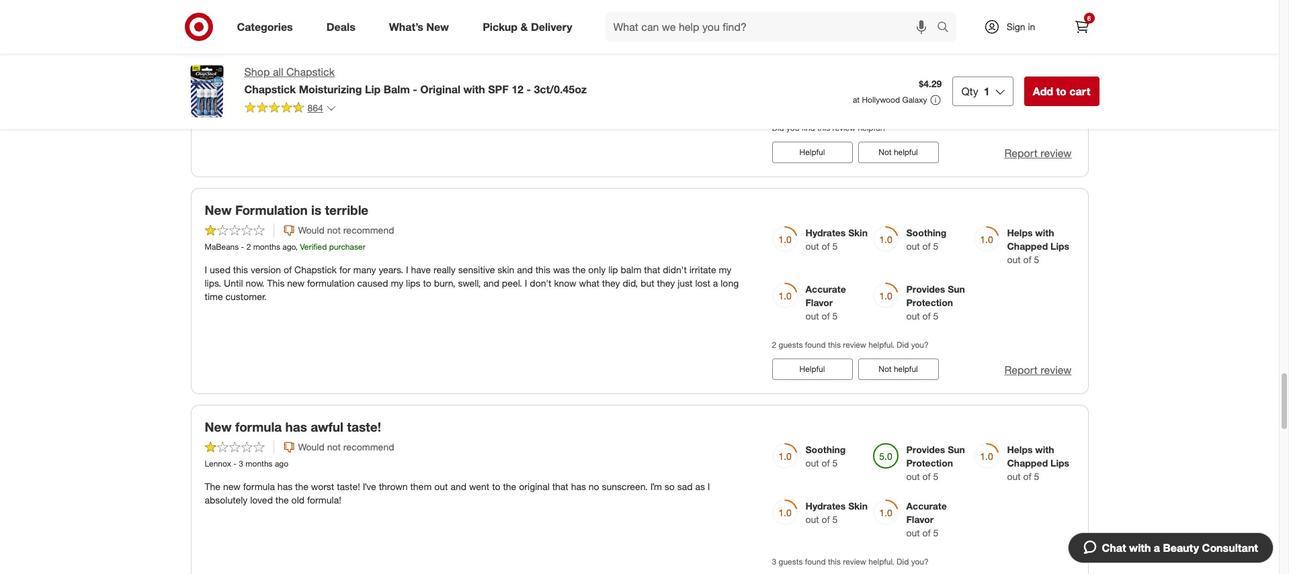 Task type: describe. For each thing, give the bounding box(es) containing it.
helps for new formula has awful taste!
[[1007, 444, 1033, 456]]

the new formula has the worst taste! i've thrown them out and went to the original that has no sunscreen. i'm so sad as i absolutely loved the old formula!
[[205, 481, 710, 506]]

would for has
[[298, 442, 325, 453]]

worst
[[311, 481, 334, 493]]

old
[[291, 495, 305, 506]]

thought
[[356, 61, 389, 72]]

helpful for helps with chapped lips out of 5
[[800, 148, 825, 158]]

awful
[[311, 420, 343, 435]]

that inside the new formula has the worst taste! i've thrown them out and went to the original that has no sunscreen. i'm so sad as i absolutely loved the old formula!
[[552, 481, 569, 493]]

the inside the i used this version of chapstick for many years. i have really sensitive skin and this was the only lip balm that didn't irritate my lips. until now. this new formulation caused my lips to burn, swell, and peel. i don't know what they did, but they just lost a long time customer.
[[572, 264, 586, 276]]

i'm
[[650, 481, 662, 493]]

lennox
[[205, 459, 231, 469]]

report for provides sun protection out of 5
[[1005, 364, 1038, 377]]

out inside the new formula has the worst taste! i've thrown them out and went to the original that has no sunscreen. i'm so sad as i absolutely loved the old formula!
[[434, 481, 448, 493]]

helps with chapped lips out of 5 for new formulation is terrible
[[1007, 227, 1069, 266]]

in
[[1028, 21, 1035, 32]]

at
[[853, 95, 860, 105]]

1 vertical spatial accurate flavor out of 5
[[806, 284, 846, 322]]

lips
[[406, 278, 420, 289]]

2 vertical spatial protection
[[906, 458, 953, 469]]

0 vertical spatial hydrates
[[906, 80, 947, 92]]

1 they from the left
[[602, 278, 620, 289]]

1 not from the top
[[327, 21, 341, 33]]

all
[[273, 65, 283, 79]]

version
[[251, 264, 281, 276]]

found for 2
[[805, 340, 826, 350]]

i right "peel."
[[525, 278, 527, 289]]

moisturizing
[[299, 83, 362, 96]]

2 vertical spatial hydrates skin out of 5
[[806, 501, 868, 526]]

new for has
[[223, 481, 241, 493]]

did for 2 guests found this review helpful. did you?
[[897, 340, 909, 350]]

0 vertical spatial taste!
[[347, 420, 381, 435]]

you? for 3 guests found this review helpful. did you?
[[911, 557, 929, 567]]

sad
[[677, 481, 693, 493]]

0 vertical spatial accurate flavor out of 5
[[906, 24, 947, 62]]

6 link
[[1067, 12, 1097, 42]]

1 vertical spatial sun
[[948, 284, 965, 295]]

many
[[353, 264, 376, 276]]

i right bad.
[[351, 61, 354, 72]]

chapped for new formulation is terrible
[[1007, 241, 1048, 252]]

spf
[[488, 83, 509, 96]]

and up 12
[[509, 61, 525, 72]]

is
[[311, 203, 321, 218]]

as
[[695, 481, 705, 493]]

0 vertical spatial accurate
[[906, 24, 947, 35]]

1 horizontal spatial soothing out of 5
[[906, 227, 947, 252]]

1 horizontal spatial my
[[719, 264, 731, 276]]

&
[[521, 20, 528, 33]]

the for the new formula tastes really bad. i thought i purchased a bad package and noticed it said new formula.
[[205, 61, 220, 72]]

would for is
[[298, 225, 325, 236]]

2 vertical spatial provides
[[906, 444, 945, 456]]

skin
[[498, 264, 514, 276]]

search
[[931, 21, 963, 35]]

lips.
[[205, 278, 221, 289]]

i left have
[[406, 264, 408, 276]]

don't
[[530, 278, 552, 289]]

this for 3
[[828, 557, 841, 567]]

i inside the new formula has the worst taste! i've thrown them out and went to the original that has no sunscreen. i'm so sad as i absolutely loved the old formula!
[[708, 481, 710, 493]]

1 vertical spatial skin
[[848, 227, 868, 239]]

the left original
[[503, 481, 516, 493]]

- right balm
[[413, 83, 417, 96]]

3 guests found this review helpful. did you?
[[772, 557, 929, 567]]

find
[[802, 123, 815, 133]]

pickup & delivery
[[483, 20, 572, 33]]

lennox - 3 months ago
[[205, 459, 288, 469]]

did for 3 guests found this review helpful. did you?
[[897, 557, 909, 567]]

pickup & delivery link
[[471, 12, 589, 42]]

2 vertical spatial sun
[[948, 444, 965, 456]]

was
[[553, 264, 570, 276]]

categories
[[237, 20, 293, 33]]

did,
[[623, 278, 638, 289]]

peel.
[[502, 278, 522, 289]]

report review button for hydrates skin out of 5
[[1005, 146, 1072, 162]]

said
[[569, 61, 587, 72]]

helpful. for 3 guests found this review helpful. did you?
[[869, 557, 894, 567]]

sign in link
[[972, 12, 1056, 42]]

chapped for new formula has awful taste!
[[1007, 458, 1048, 469]]

ago for 2
[[282, 242, 295, 252]]

helpful. for 2 guests found this review helpful. did you?
[[869, 340, 894, 350]]

pickup
[[483, 20, 518, 33]]

lips for new formulation is terrible
[[1051, 241, 1069, 252]]

beauty
[[1163, 542, 1199, 555]]

used
[[210, 264, 231, 276]]

- right lennox
[[233, 459, 237, 469]]

formula.
[[611, 61, 648, 72]]

lost
[[695, 278, 710, 289]]

original
[[420, 83, 460, 96]]

categories link
[[226, 12, 310, 42]]

not for hydrates skin out of 5
[[879, 148, 892, 158]]

and down skin on the top of the page
[[484, 278, 499, 289]]

new up lennox
[[205, 420, 232, 435]]

the up old
[[295, 481, 308, 493]]

$4.29
[[919, 78, 942, 90]]

1 vertical spatial provides
[[906, 284, 945, 295]]

terrible
[[325, 203, 369, 218]]

purchaser
[[329, 242, 365, 252]]

0 vertical spatial skin
[[949, 80, 969, 92]]

1 vertical spatial hydrates
[[806, 227, 846, 239]]

bad.
[[330, 61, 349, 72]]

of inside the i used this version of chapstick for many years. i have really sensitive skin and this was the only lip balm that didn't irritate my lips. until now. this new formulation caused my lips to burn, swell, and peel. i don't know what they did, but they just lost a long time customer.
[[284, 264, 292, 276]]

helpful?
[[858, 123, 887, 133]]

what's new link
[[378, 12, 466, 42]]

years.
[[379, 264, 403, 276]]

sign
[[1007, 21, 1025, 32]]

balm
[[384, 83, 410, 96]]

0 vertical spatial hydrates skin out of 5
[[906, 80, 969, 105]]

2 vertical spatial hydrates
[[806, 501, 846, 512]]

has up old
[[278, 481, 293, 493]]

delivery
[[531, 20, 572, 33]]

helps with chapped lips out of 5 for new formula has awful taste!
[[1007, 444, 1069, 483]]

formula for has
[[243, 481, 275, 493]]

recommend for new formula has awful taste!
[[343, 442, 394, 453]]

0 horizontal spatial really
[[306, 61, 328, 72]]

what's
[[389, 20, 423, 33]]

1 vertical spatial soothing
[[806, 444, 846, 456]]

now.
[[246, 278, 265, 289]]

would not recommend for terrible
[[298, 225, 394, 236]]

sensitive
[[458, 264, 495, 276]]

1 vertical spatial 3
[[772, 557, 776, 567]]

2 vertical spatial accurate flavor out of 5
[[906, 501, 947, 539]]

with inside shop all chapstick chapstick moisturizing lip balm - original with spf 12 - 3ct/0.45oz
[[463, 83, 485, 96]]

bad
[[451, 61, 468, 72]]

mabeans - 2 months ago , verified purchaser
[[205, 242, 365, 252]]

0 vertical spatial helps with chapped lips out of 5
[[806, 24, 868, 62]]

caused
[[357, 278, 388, 289]]

,
[[295, 242, 298, 252]]

new right said
[[589, 61, 608, 72]]

galaxy
[[902, 95, 927, 105]]

- right 12
[[527, 83, 531, 96]]

not for provides sun protection out of 5
[[879, 365, 892, 375]]

1 vertical spatial soothing out of 5
[[806, 444, 846, 469]]

just
[[678, 278, 693, 289]]

verified
[[300, 242, 327, 252]]

formulation
[[307, 278, 355, 289]]

0 vertical spatial did
[[772, 123, 784, 133]]

thrown
[[379, 481, 408, 493]]

hollywood
[[862, 95, 900, 105]]

2 vertical spatial flavor
[[906, 514, 934, 526]]

original
[[519, 481, 550, 493]]

1
[[984, 85, 990, 98]]

1 horizontal spatial 2
[[772, 340, 776, 350]]

12
[[512, 83, 524, 96]]

1 vertical spatial protection
[[906, 297, 953, 309]]

and up "peel."
[[517, 264, 533, 276]]

0 vertical spatial lips
[[849, 37, 868, 49]]

image of chapstick moisturizing lip balm - original with spf 12 - 3ct/0.45oz image
[[180, 65, 234, 118]]

864 link
[[244, 101, 337, 117]]

months for 3
[[246, 459, 273, 469]]

them
[[410, 481, 432, 493]]

not helpful button for hydrates skin out of 5
[[858, 142, 939, 164]]

helps for new formulation is terrible
[[1007, 227, 1033, 239]]

purchased
[[396, 61, 441, 72]]

0 vertical spatial a
[[444, 61, 449, 72]]

noticed
[[528, 61, 559, 72]]

sign in
[[1007, 21, 1035, 32]]

what's new
[[389, 20, 449, 33]]

new up mabeans
[[205, 203, 232, 218]]

864
[[308, 102, 323, 113]]

mabeans
[[205, 242, 239, 252]]



Task type: locate. For each thing, give the bounding box(es) containing it.
the down ca_gurl
[[205, 61, 220, 72]]

0 vertical spatial guests
[[779, 340, 803, 350]]

1 vertical spatial report
[[1005, 364, 1038, 377]]

that inside the i used this version of chapstick for many years. i have really sensitive skin and this was the only lip balm that didn't irritate my lips. until now. this new formulation caused my lips to burn, swell, and peel. i don't know what they did, but they just lost a long time customer.
[[644, 264, 660, 276]]

1 horizontal spatial to
[[492, 481, 500, 493]]

report review button
[[1005, 146, 1072, 162], [1005, 363, 1072, 379]]

deals
[[326, 20, 355, 33]]

recommend for new formulation is terrible
[[343, 225, 394, 236]]

0 vertical spatial chapstick
[[286, 65, 335, 79]]

not helpful down '2 guests found this review helpful. did you?'
[[879, 365, 918, 375]]

1 vertical spatial 2
[[772, 340, 776, 350]]

3 recommend from the top
[[343, 442, 394, 453]]

loved
[[250, 495, 273, 506]]

my
[[719, 264, 731, 276], [391, 278, 403, 289]]

soothing
[[906, 227, 947, 239], [806, 444, 846, 456]]

0 horizontal spatial my
[[391, 278, 403, 289]]

have
[[411, 264, 431, 276]]

qty
[[961, 85, 979, 98]]

0 vertical spatial chapped
[[806, 37, 846, 49]]

0 vertical spatial the
[[205, 61, 220, 72]]

of
[[822, 51, 830, 62], [923, 51, 931, 62], [1023, 51, 1032, 62], [923, 94, 931, 105], [822, 241, 830, 252], [923, 241, 931, 252], [1023, 254, 1032, 266], [284, 264, 292, 276], [822, 311, 830, 322], [923, 311, 931, 322], [822, 458, 830, 469], [923, 471, 931, 483], [1023, 471, 1032, 483], [822, 514, 830, 526], [923, 528, 931, 539]]

did you find this review helpful?
[[772, 123, 887, 133]]

helpful
[[800, 148, 825, 158], [800, 365, 825, 375]]

no
[[589, 481, 599, 493]]

1 vertical spatial guests
[[779, 557, 803, 567]]

3 would from the top
[[298, 442, 325, 453]]

2 you? from the top
[[911, 557, 929, 567]]

the left old
[[275, 495, 289, 506]]

review for 2 guests found this review helpful. did you?
[[843, 340, 866, 350]]

months up loved
[[246, 459, 273, 469]]

to inside the i used this version of chapstick for many years. i have really sensitive skin and this was the only lip balm that didn't irritate my lips. until now. this new formulation caused my lips to burn, swell, and peel. i don't know what they did, but they just lost a long time customer.
[[423, 278, 431, 289]]

would not recommend down awful
[[298, 442, 394, 453]]

not helpful button
[[858, 142, 939, 164], [858, 359, 939, 381]]

a left bad
[[444, 61, 449, 72]]

really inside the i used this version of chapstick for many years. i have really sensitive skin and this was the only lip balm that didn't irritate my lips. until now. this new formulation caused my lips to burn, swell, and peel. i don't know what they did, but they just lost a long time customer.
[[433, 264, 456, 276]]

0 vertical spatial would not recommend
[[298, 21, 394, 33]]

1 vertical spatial found
[[805, 557, 826, 567]]

new right this
[[287, 278, 305, 289]]

1 vertical spatial helpful
[[894, 365, 918, 375]]

not helpful for provides sun protection out of 5
[[879, 365, 918, 375]]

has left no
[[571, 481, 586, 493]]

i right thought
[[391, 61, 394, 72]]

report review for provides sun protection out of 5
[[1005, 364, 1072, 377]]

helpful down '2 guests found this review helpful. did you?'
[[800, 365, 825, 375]]

0 vertical spatial flavor
[[906, 37, 934, 49]]

1 you? from the top
[[911, 340, 929, 350]]

2 the from the top
[[205, 481, 220, 493]]

really
[[306, 61, 328, 72], [433, 264, 456, 276]]

2 helpful from the top
[[894, 365, 918, 375]]

0 vertical spatial you?
[[911, 340, 929, 350]]

didn't
[[663, 264, 687, 276]]

2 vertical spatial a
[[1154, 542, 1160, 555]]

taste! inside the new formula has the worst taste! i've thrown them out and went to the original that has no sunscreen. i'm so sad as i absolutely loved the old formula!
[[337, 481, 360, 493]]

recommend up i've
[[343, 442, 394, 453]]

shop all chapstick chapstick moisturizing lip balm - original with spf 12 - 3ct/0.45oz
[[244, 65, 587, 96]]

0 vertical spatial to
[[1056, 85, 1067, 98]]

1 vertical spatial helps with chapped lips out of 5
[[1007, 227, 1069, 266]]

found for 3
[[805, 557, 826, 567]]

0 vertical spatial 2
[[246, 242, 251, 252]]

that up but
[[644, 264, 660, 276]]

with inside chat with a beauty consultant button
[[1129, 542, 1151, 555]]

new left shop
[[223, 61, 241, 72]]

lips
[[849, 37, 868, 49], [1051, 241, 1069, 252], [1051, 458, 1069, 469]]

swell,
[[458, 278, 481, 289]]

2 vertical spatial provides sun protection out of 5
[[906, 444, 965, 483]]

not helpful button down "helpful?"
[[858, 142, 939, 164]]

protection
[[1007, 37, 1054, 49], [906, 297, 953, 309], [906, 458, 953, 469]]

not up bad.
[[327, 21, 341, 33]]

new inside the new formula has the worst taste! i've thrown them out and went to the original that has no sunscreen. i'm so sad as i absolutely loved the old formula!
[[223, 481, 241, 493]]

not helpful
[[879, 148, 918, 158], [879, 365, 918, 375]]

2 helpful button from the top
[[772, 359, 853, 381]]

this
[[267, 278, 285, 289]]

2 vertical spatial helps
[[1007, 444, 1033, 456]]

helpful
[[894, 148, 918, 158], [894, 365, 918, 375]]

1 vertical spatial ago
[[275, 459, 288, 469]]

0 vertical spatial not
[[327, 21, 341, 33]]

1 report from the top
[[1005, 147, 1038, 160]]

the up 'absolutely'
[[205, 481, 220, 493]]

time
[[205, 291, 223, 303]]

1 vertical spatial months
[[246, 459, 273, 469]]

5
[[833, 51, 838, 62], [933, 51, 939, 62], [1034, 51, 1039, 62], [933, 94, 939, 105], [833, 241, 838, 252], [933, 241, 939, 252], [1034, 254, 1039, 266], [833, 311, 838, 322], [933, 311, 939, 322], [833, 458, 838, 469], [933, 471, 939, 483], [1034, 471, 1039, 483], [833, 514, 838, 526], [933, 528, 939, 539]]

0 horizontal spatial 3
[[239, 459, 243, 469]]

0 vertical spatial sun
[[1049, 24, 1066, 35]]

1 vertical spatial accurate
[[806, 284, 846, 295]]

to right the lips
[[423, 278, 431, 289]]

really up burn,
[[433, 264, 456, 276]]

months up version
[[253, 242, 280, 252]]

the inside the new formula has the worst taste! i've thrown them out and went to the original that has no sunscreen. i'm so sad as i absolutely loved the old formula!
[[205, 481, 220, 493]]

0 vertical spatial provides sun protection out of 5
[[1007, 24, 1066, 62]]

not down '2 guests found this review helpful. did you?'
[[879, 365, 892, 375]]

0 vertical spatial not helpful button
[[858, 142, 939, 164]]

2 horizontal spatial a
[[1154, 542, 1160, 555]]

taste! right awful
[[347, 420, 381, 435]]

-
[[413, 83, 417, 96], [527, 83, 531, 96], [241, 242, 244, 252], [233, 459, 237, 469]]

1 the from the top
[[205, 61, 220, 72]]

not down "helpful?"
[[879, 148, 892, 158]]

0 vertical spatial my
[[719, 264, 731, 276]]

to inside add to cart button
[[1056, 85, 1067, 98]]

2 not from the top
[[879, 365, 892, 375]]

2 helpful. from the top
[[869, 557, 894, 567]]

helpful button for helps with chapped lips out of 5
[[772, 142, 853, 164]]

2 report from the top
[[1005, 364, 1038, 377]]

lips for new formula has awful taste!
[[1051, 458, 1069, 469]]

chapstick up moisturizing
[[286, 65, 335, 79]]

- right mabeans
[[241, 242, 244, 252]]

1 vertical spatial not
[[879, 365, 892, 375]]

0 horizontal spatial a
[[444, 61, 449, 72]]

consultant
[[1202, 542, 1258, 555]]

What can we help you find? suggestions appear below search field
[[605, 12, 940, 42]]

new
[[426, 20, 449, 33], [589, 61, 608, 72], [205, 203, 232, 218], [205, 420, 232, 435]]

new up 'absolutely'
[[223, 481, 241, 493]]

0 vertical spatial soothing
[[906, 227, 947, 239]]

a inside button
[[1154, 542, 1160, 555]]

2 vertical spatial skin
[[848, 501, 868, 512]]

and left went
[[451, 481, 467, 493]]

i right as
[[708, 481, 710, 493]]

1 vertical spatial that
[[552, 481, 569, 493]]

months
[[253, 242, 280, 252], [246, 459, 273, 469]]

for
[[339, 264, 351, 276]]

new inside the i used this version of chapstick for many years. i have really sensitive skin and this was the only lip balm that didn't irritate my lips. until now. this new formulation caused my lips to burn, swell, and peel. i don't know what they did, but they just lost a long time customer.
[[287, 278, 305, 289]]

chat
[[1102, 542, 1126, 555]]

2 guests from the top
[[779, 557, 803, 567]]

my up long
[[719, 264, 731, 276]]

formula for tastes
[[243, 61, 275, 72]]

helpful down '2 guests found this review helpful. did you?'
[[894, 365, 918, 375]]

1 vertical spatial report review button
[[1005, 363, 1072, 379]]

2 vertical spatial new
[[223, 481, 241, 493]]

a left beauty
[[1154, 542, 1160, 555]]

0 vertical spatial helps
[[806, 24, 831, 35]]

2 not from the top
[[327, 225, 341, 236]]

a
[[444, 61, 449, 72], [713, 278, 718, 289], [1154, 542, 1160, 555]]

2 vertical spatial not
[[327, 442, 341, 453]]

hydrates
[[906, 80, 947, 92], [806, 227, 846, 239], [806, 501, 846, 512]]

1 vertical spatial not helpful
[[879, 365, 918, 375]]

0 vertical spatial helpful
[[894, 148, 918, 158]]

2 recommend from the top
[[343, 225, 394, 236]]

would left deals
[[298, 21, 325, 33]]

1 not helpful from the top
[[879, 148, 918, 158]]

1 horizontal spatial that
[[644, 264, 660, 276]]

guests
[[779, 340, 803, 350], [779, 557, 803, 567]]

to inside the new formula has the worst taste! i've thrown them out and went to the original that has no sunscreen. i'm so sad as i absolutely loved the old formula!
[[492, 481, 500, 493]]

helpful down find
[[800, 148, 825, 158]]

guests for 2
[[779, 340, 803, 350]]

you? for 2 guests found this review helpful. did you?
[[911, 340, 929, 350]]

new formula has awful taste!
[[205, 420, 381, 435]]

recommend
[[343, 21, 394, 33], [343, 225, 394, 236], [343, 442, 394, 453]]

would not recommend for awful
[[298, 442, 394, 453]]

2 report review button from the top
[[1005, 363, 1072, 379]]

not for awful
[[327, 442, 341, 453]]

3 not from the top
[[327, 442, 341, 453]]

review
[[832, 123, 856, 133], [1041, 147, 1072, 160], [843, 340, 866, 350], [1041, 364, 1072, 377], [843, 557, 866, 567]]

0 vertical spatial not
[[879, 148, 892, 158]]

i left the used
[[205, 264, 207, 276]]

guests for 3
[[779, 557, 803, 567]]

helpful for provides sun protection out of 5
[[894, 365, 918, 375]]

they down lip at the top of page
[[602, 278, 620, 289]]

only
[[588, 264, 606, 276]]

2 report review from the top
[[1005, 364, 1072, 377]]

ago down new formula has awful taste!
[[275, 459, 288, 469]]

not helpful down "helpful?"
[[879, 148, 918, 158]]

1 would not recommend from the top
[[298, 21, 394, 33]]

1 vertical spatial to
[[423, 278, 431, 289]]

2 guests found this review helpful. did you?
[[772, 340, 929, 350]]

0 horizontal spatial that
[[552, 481, 569, 493]]

you
[[786, 123, 799, 133]]

formulation
[[235, 203, 308, 218]]

2 not helpful button from the top
[[858, 359, 939, 381]]

ago left the verified
[[282, 242, 295, 252]]

review for 3 guests found this review helpful. did you?
[[843, 557, 866, 567]]

2 helpful from the top
[[800, 365, 825, 375]]

6
[[1087, 14, 1091, 22]]

report review
[[1005, 147, 1072, 160], [1005, 364, 1072, 377]]

0 vertical spatial protection
[[1007, 37, 1054, 49]]

chapstick down all
[[244, 83, 296, 96]]

3ct/0.45oz
[[534, 83, 587, 96]]

they down the didn't
[[657, 278, 675, 289]]

not down awful
[[327, 442, 341, 453]]

new for tastes
[[223, 61, 241, 72]]

2 vertical spatial chapped
[[1007, 458, 1048, 469]]

1 horizontal spatial really
[[433, 264, 456, 276]]

formula left tastes
[[243, 61, 275, 72]]

would not recommend up purchaser
[[298, 225, 394, 236]]

1 helpful from the top
[[894, 148, 918, 158]]

0 vertical spatial months
[[253, 242, 280, 252]]

formula!
[[307, 495, 341, 506]]

would up the verified
[[298, 225, 325, 236]]

formula up lennox - 3 months ago at the bottom left
[[235, 420, 282, 435]]

2 would not recommend from the top
[[298, 225, 394, 236]]

1 vertical spatial recommend
[[343, 225, 394, 236]]

ca_gurl
[[205, 39, 234, 49]]

not for terrible
[[327, 225, 341, 236]]

has
[[285, 420, 307, 435], [278, 481, 293, 493], [571, 481, 586, 493]]

1 would from the top
[[298, 21, 325, 33]]

review for did you find this review helpful?
[[832, 123, 856, 133]]

2 found from the top
[[805, 557, 826, 567]]

1 horizontal spatial soothing
[[906, 227, 947, 239]]

helpful button for hydrates skin out of 5
[[772, 359, 853, 381]]

2 vertical spatial to
[[492, 481, 500, 493]]

absolutely
[[205, 495, 248, 506]]

qty 1
[[961, 85, 990, 98]]

1 vertical spatial taste!
[[337, 481, 360, 493]]

0 vertical spatial that
[[644, 264, 660, 276]]

new right what's
[[426, 20, 449, 33]]

0 vertical spatial soothing out of 5
[[906, 227, 947, 252]]

1 vertical spatial flavor
[[806, 297, 833, 309]]

2 vertical spatial accurate
[[906, 501, 947, 512]]

3 would not recommend from the top
[[298, 442, 394, 453]]

1 not from the top
[[879, 148, 892, 158]]

the for the new formula has the worst taste! i've thrown them out and went to the original that has no sunscreen. i'm so sad as i absolutely loved the old formula!
[[205, 481, 220, 493]]

1 vertical spatial helps
[[1007, 227, 1033, 239]]

the
[[572, 264, 586, 276], [295, 481, 308, 493], [503, 481, 516, 493], [275, 495, 289, 506]]

helpful for hydrates skin out of 5
[[800, 365, 825, 375]]

recommend up purchaser
[[343, 225, 394, 236]]

1 helpful. from the top
[[869, 340, 894, 350]]

1 not helpful button from the top
[[858, 142, 939, 164]]

1 recommend from the top
[[343, 21, 394, 33]]

chapstick inside the i used this version of chapstick for many years. i have really sensitive skin and this was the only lip balm that didn't irritate my lips. until now. this new formulation caused my lips to burn, swell, and peel. i don't know what they did, but they just lost a long time customer.
[[294, 264, 337, 276]]

not helpful button down '2 guests found this review helpful. did you?'
[[858, 359, 939, 381]]

helpful button down find
[[772, 142, 853, 164]]

report for hydrates skin out of 5
[[1005, 147, 1038, 160]]

2 vertical spatial helps with chapped lips out of 5
[[1007, 444, 1069, 483]]

would not recommend up bad.
[[298, 21, 394, 33]]

irritate
[[689, 264, 716, 276]]

chat with a beauty consultant
[[1102, 542, 1258, 555]]

2 horizontal spatial to
[[1056, 85, 1067, 98]]

add to cart button
[[1024, 77, 1099, 106]]

not up purchaser
[[327, 225, 341, 236]]

1 vertical spatial formula
[[235, 420, 282, 435]]

to right went
[[492, 481, 500, 493]]

balm
[[621, 264, 642, 276]]

would down awful
[[298, 442, 325, 453]]

2 vertical spatial recommend
[[343, 442, 394, 453]]

0 vertical spatial report review button
[[1005, 146, 1072, 162]]

helpful for hydrates skin out of 5
[[894, 148, 918, 158]]

helpful button
[[772, 142, 853, 164], [772, 359, 853, 381]]

1 vertical spatial provides sun protection out of 5
[[906, 284, 965, 322]]

a inside the i used this version of chapstick for many years. i have really sensitive skin and this was the only lip balm that didn't irritate my lips. until now. this new formulation caused my lips to burn, swell, and peel. i don't know what they did, but they just lost a long time customer.
[[713, 278, 718, 289]]

2 they from the left
[[657, 278, 675, 289]]

taste!
[[347, 420, 381, 435], [337, 481, 360, 493]]

report review button for provides sun protection out of 5
[[1005, 363, 1072, 379]]

1 vertical spatial helpful button
[[772, 359, 853, 381]]

report
[[1005, 147, 1038, 160], [1005, 364, 1038, 377]]

what
[[579, 278, 600, 289]]

helps
[[806, 24, 831, 35], [1007, 227, 1033, 239], [1007, 444, 1033, 456]]

i used this version of chapstick for many years. i have really sensitive skin and this was the only lip balm that didn't irritate my lips. until now. this new formulation caused my lips to burn, swell, and peel. i don't know what they did, but they just lost a long time customer.
[[205, 264, 739, 303]]

1 vertical spatial lips
[[1051, 241, 1069, 252]]

1 report review button from the top
[[1005, 146, 1072, 162]]

1 vertical spatial hydrates skin out of 5
[[806, 227, 868, 252]]

my down years.
[[391, 278, 403, 289]]

and inside the new formula has the worst taste! i've thrown them out and went to the original that has no sunscreen. i'm so sad as i absolutely loved the old formula!
[[451, 481, 467, 493]]

the new formula tastes really bad. i thought i purchased a bad package and noticed it said new formula.
[[205, 61, 648, 72]]

1 helpful from the top
[[800, 148, 825, 158]]

know
[[554, 278, 577, 289]]

lip
[[365, 83, 381, 96]]

not
[[879, 148, 892, 158], [879, 365, 892, 375]]

until
[[224, 278, 243, 289]]

2 not helpful from the top
[[879, 365, 918, 375]]

0 horizontal spatial 2
[[246, 242, 251, 252]]

1 vertical spatial a
[[713, 278, 718, 289]]

1 vertical spatial would
[[298, 225, 325, 236]]

add to cart
[[1033, 85, 1091, 98]]

1 found from the top
[[805, 340, 826, 350]]

1 guests from the top
[[779, 340, 803, 350]]

1 report review from the top
[[1005, 147, 1072, 160]]

not
[[327, 21, 341, 33], [327, 225, 341, 236], [327, 442, 341, 453]]

report review for hydrates skin out of 5
[[1005, 147, 1072, 160]]

this for did
[[817, 123, 830, 133]]

taste! left i've
[[337, 481, 360, 493]]

2 vertical spatial formula
[[243, 481, 275, 493]]

really left bad.
[[306, 61, 328, 72]]

recommend up thought
[[343, 21, 394, 33]]

2 vertical spatial did
[[897, 557, 909, 567]]

not helpful button for provides sun protection out of 5
[[858, 359, 939, 381]]

2 would from the top
[[298, 225, 325, 236]]

helpful down galaxy
[[894, 148, 918, 158]]

months for 2
[[253, 242, 280, 252]]

formula up loved
[[243, 481, 275, 493]]

that right original
[[552, 481, 569, 493]]

formula inside the new formula has the worst taste! i've thrown them out and went to the original that has no sunscreen. i'm so sad as i absolutely loved the old formula!
[[243, 481, 275, 493]]

1 vertical spatial not helpful button
[[858, 359, 939, 381]]

1 vertical spatial would not recommend
[[298, 225, 394, 236]]

1 vertical spatial chapstick
[[244, 83, 296, 96]]

1 vertical spatial did
[[897, 340, 909, 350]]

cart
[[1070, 85, 1091, 98]]

1 vertical spatial the
[[205, 481, 220, 493]]

a right lost
[[713, 278, 718, 289]]

1 vertical spatial helpful
[[800, 365, 825, 375]]

chapstick up formulation
[[294, 264, 337, 276]]

with
[[834, 24, 853, 35], [463, 83, 485, 96], [1035, 227, 1054, 239], [1035, 444, 1054, 456], [1129, 542, 1151, 555]]

to right add
[[1056, 85, 1067, 98]]

the up what
[[572, 264, 586, 276]]

0 vertical spatial found
[[805, 340, 826, 350]]

this for 2
[[828, 340, 841, 350]]

1 horizontal spatial they
[[657, 278, 675, 289]]

shop
[[244, 65, 270, 79]]

add
[[1033, 85, 1053, 98]]

that
[[644, 264, 660, 276], [552, 481, 569, 493]]

1 helpful button from the top
[[772, 142, 853, 164]]

0 vertical spatial 3
[[239, 459, 243, 469]]

helpful.
[[869, 340, 894, 350], [869, 557, 894, 567]]

ago for 3
[[275, 459, 288, 469]]

helpful button down '2 guests found this review helpful. did you?'
[[772, 359, 853, 381]]

accurate
[[906, 24, 947, 35], [806, 284, 846, 295], [906, 501, 947, 512]]

has left awful
[[285, 420, 307, 435]]

1 horizontal spatial a
[[713, 278, 718, 289]]

sunscreen.
[[602, 481, 648, 493]]

0 vertical spatial provides
[[1007, 24, 1046, 35]]

not helpful for hydrates skin out of 5
[[879, 148, 918, 158]]

1 vertical spatial new
[[287, 278, 305, 289]]



Task type: vqa. For each thing, say whether or not it's contained in the screenshot.
review corresponding to 2 guests found this review helpful. Did you?
yes



